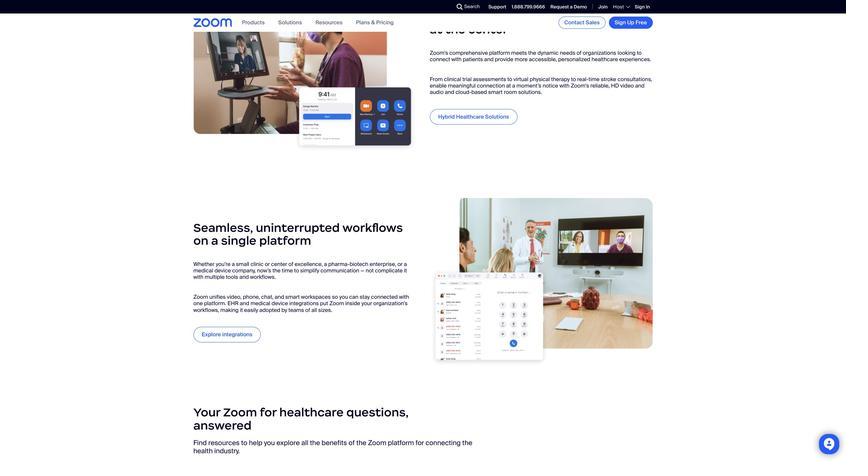 Task type: locate. For each thing, give the bounding box(es) containing it.
1 vertical spatial patients
[[463, 56, 483, 63]]

0 horizontal spatial medical
[[193, 267, 213, 274]]

device left 'teams' in the left bottom of the page
[[272, 300, 288, 307]]

all
[[312, 306, 317, 314], [302, 438, 309, 447]]

contact sales link
[[559, 17, 606, 29]]

with right notice
[[560, 82, 570, 89]]

center up workflows.
[[271, 260, 287, 268]]

up
[[628, 19, 635, 26]]

zoom's left reliable,
[[571, 82, 590, 89]]

0 horizontal spatial you
[[264, 438, 275, 447]]

personalized
[[559, 56, 591, 63]]

at left virtual
[[507, 82, 511, 89]]

0 vertical spatial sign
[[635, 4, 645, 10]]

zoom inside the find resources to help you explore all the benefits of the zoom platform for connecting the health industry.
[[368, 438, 387, 447]]

0 horizontal spatial patients
[[463, 56, 483, 63]]

0 horizontal spatial for
[[260, 405, 277, 420]]

1 horizontal spatial medical
[[251, 300, 270, 307]]

time inside from clinical trial assessments to virtual physical therapy to real-time stroke consultations, enable meaningful connection at a moment's notice with zoom's reliable, hd video and audio and cloud-based smart room solutions.
[[589, 76, 600, 83]]

solutions
[[278, 19, 302, 26], [486, 113, 509, 120]]

to
[[637, 49, 642, 56], [508, 76, 513, 83], [571, 76, 576, 83], [294, 267, 299, 274], [241, 438, 247, 447]]

of right needs
[[577, 49, 582, 56]]

1 horizontal spatial smart
[[489, 89, 503, 96]]

center inside hybrid healthcare that puts patients at the center
[[469, 22, 508, 37]]

2 vertical spatial platform
[[388, 438, 414, 447]]

1 vertical spatial time
[[282, 267, 293, 274]]

and right 'chat,'
[[275, 293, 284, 301]]

1 horizontal spatial integrations
[[289, 300, 319, 307]]

to left help
[[241, 438, 247, 447]]

zoom right put
[[330, 300, 344, 307]]

0 vertical spatial platform
[[489, 49, 510, 56]]

for inside the your zoom for healthcare questions, answered
[[260, 405, 277, 420]]

search
[[465, 3, 480, 9]]

center inside whether you're a small clinic or center of excellence, a pharma-biotech enterprise, or a medical device company, now's the time to simplify communication — not complicate it with multiple tools and workflows.
[[271, 260, 287, 268]]

center down 'support' link in the top of the page
[[469, 22, 508, 37]]

None search field
[[432, 1, 458, 12]]

0 vertical spatial center
[[469, 22, 508, 37]]

platform inside zoom's comprehensive platform meets the dynamic needs of organizations looking to connect with patients and provide more accessible, personalized healthcare experiences.
[[489, 49, 510, 56]]

or right clinic on the left bottom
[[265, 260, 270, 268]]

center
[[469, 22, 508, 37], [271, 260, 287, 268]]

comprehensive
[[450, 49, 488, 56]]

doctor panel in person and online image
[[430, 198, 653, 365]]

1 vertical spatial sign
[[615, 19, 626, 26]]

0 horizontal spatial smart
[[286, 293, 300, 301]]

0 horizontal spatial zoom's
[[430, 49, 448, 56]]

clinic
[[251, 260, 264, 268]]

solutions.
[[519, 89, 542, 96]]

a right complicate at the left bottom of page
[[404, 260, 407, 268]]

connected
[[371, 293, 398, 301]]

zoom up the workflows,
[[193, 293, 208, 301]]

zoom's
[[430, 49, 448, 56], [571, 82, 590, 89]]

from clinical trial assessments to virtual physical therapy to real-time stroke consultations, enable meaningful connection at a moment's notice with zoom's reliable, hd video and audio and cloud-based smart room solutions.
[[430, 76, 653, 96]]

smart up 'teams' in the left bottom of the page
[[286, 293, 300, 301]]

1 vertical spatial center
[[271, 260, 287, 268]]

1 horizontal spatial at
[[507, 82, 511, 89]]

request a demo
[[551, 4, 587, 10]]

hybrid for hybrid healthcare that puts patients at the center
[[430, 9, 470, 24]]

0 horizontal spatial all
[[302, 438, 309, 447]]

you inside zoom unifies video, phone, chat, and smart workspaces so you can stay connected with one platform. ehr and medical device integrations put zoom inside your organization's workflows, making it easily adopted by teams of all sizes.
[[340, 293, 348, 301]]

0 horizontal spatial integrations
[[222, 331, 253, 338]]

1 horizontal spatial all
[[312, 306, 317, 314]]

a left the moment's
[[513, 82, 516, 89]]

experiences.
[[620, 56, 652, 63]]

hybrid inside hybrid healthcare that puts patients at the center
[[430, 9, 470, 24]]

medical
[[193, 267, 213, 274], [251, 300, 270, 307]]

with inside zoom's comprehensive platform meets the dynamic needs of organizations looking to connect with patients and provide more accessible, personalized healthcare experiences.
[[452, 56, 462, 63]]

the down search icon
[[445, 22, 466, 37]]

reliable,
[[591, 82, 610, 89]]

medical left you're
[[193, 267, 213, 274]]

0 horizontal spatial platform
[[259, 233, 311, 248]]

&
[[371, 19, 375, 26]]

the inside zoom's comprehensive platform meets the dynamic needs of organizations looking to connect with patients and provide more accessible, personalized healthcare experiences.
[[529, 49, 537, 56]]

resources
[[208, 438, 240, 447]]

0 vertical spatial device
[[215, 267, 231, 274]]

it
[[404, 267, 407, 274], [240, 306, 243, 314]]

0 horizontal spatial at
[[430, 22, 443, 37]]

sign inside sign up free link
[[615, 19, 626, 26]]

clinical
[[444, 76, 461, 83]]

0 horizontal spatial it
[[240, 306, 243, 314]]

0 vertical spatial at
[[430, 22, 443, 37]]

1 horizontal spatial zoom's
[[571, 82, 590, 89]]

for up help
[[260, 405, 277, 420]]

now's
[[257, 267, 271, 274]]

0 vertical spatial hybrid
[[430, 9, 470, 24]]

to inside the find resources to help you explore all the benefits of the zoom platform for connecting the health industry.
[[241, 438, 247, 447]]

1 vertical spatial at
[[507, 82, 511, 89]]

all left sizes.
[[312, 306, 317, 314]]

0 vertical spatial all
[[312, 306, 317, 314]]

and right "tools"
[[240, 273, 249, 281]]

1 horizontal spatial sign
[[635, 4, 645, 10]]

can
[[350, 293, 359, 301]]

or
[[265, 260, 270, 268], [398, 260, 403, 268]]

with down whether on the bottom of the page
[[193, 273, 204, 281]]

contact
[[565, 19, 585, 26]]

explore integrations link
[[193, 327, 261, 342]]

1 vertical spatial device
[[272, 300, 288, 307]]

seamless, uninterrupted workflows on a single platform
[[193, 220, 403, 248]]

0 horizontal spatial device
[[215, 267, 231, 274]]

connection
[[477, 82, 505, 89]]

1 vertical spatial zoom's
[[571, 82, 590, 89]]

simplify
[[300, 267, 319, 274]]

solutions button
[[278, 19, 302, 26]]

join link
[[599, 4, 608, 10]]

you right help
[[264, 438, 275, 447]]

1 vertical spatial solutions
[[486, 113, 509, 120]]

0 vertical spatial zoom's
[[430, 49, 448, 56]]

meaningful
[[448, 82, 476, 89]]

workflows
[[343, 220, 403, 235]]

hybrid for hybrid healthcare solutions
[[439, 113, 455, 120]]

0 horizontal spatial center
[[271, 260, 287, 268]]

2 horizontal spatial platform
[[489, 49, 510, 56]]

the right the now's
[[273, 267, 281, 274]]

sign left up in the top right of the page
[[615, 19, 626, 26]]

it left easily
[[240, 306, 243, 314]]

0 vertical spatial it
[[404, 267, 407, 274]]

0 vertical spatial patients
[[599, 9, 649, 24]]

stay
[[360, 293, 370, 301]]

healthcare
[[473, 9, 537, 24], [592, 56, 618, 63], [280, 405, 344, 420]]

integrations left put
[[289, 300, 319, 307]]

for
[[260, 405, 277, 420], [416, 438, 424, 447]]

notice
[[543, 82, 559, 89]]

questions,
[[347, 405, 409, 420]]

a right on
[[211, 233, 218, 248]]

video
[[621, 82, 634, 89]]

integrations
[[289, 300, 319, 307], [222, 331, 253, 338]]

1 horizontal spatial platform
[[388, 438, 414, 447]]

1 or from the left
[[265, 260, 270, 268]]

0 vertical spatial healthcare
[[473, 9, 537, 24]]

zoom logo image
[[193, 18, 232, 27]]

contact sales
[[565, 19, 600, 26]]

smart down assessments
[[489, 89, 503, 96]]

1 horizontal spatial or
[[398, 260, 403, 268]]

single
[[221, 233, 257, 248]]

0 horizontal spatial solutions
[[278, 19, 302, 26]]

time inside whether you're a small clinic or center of excellence, a pharma-biotech enterprise, or a medical device company, now's the time to simplify communication — not complicate it with multiple tools and workflows.
[[282, 267, 293, 274]]

time left excellence,
[[282, 267, 293, 274]]

demo
[[574, 4, 587, 10]]

to right looking
[[637, 49, 642, 56]]

1 vertical spatial hybrid
[[439, 113, 455, 120]]

connecting
[[426, 438, 461, 447]]

1 vertical spatial all
[[302, 438, 309, 447]]

0 vertical spatial time
[[589, 76, 600, 83]]

1 horizontal spatial patients
[[599, 9, 649, 24]]

of left excellence,
[[289, 260, 294, 268]]

pricing
[[376, 19, 394, 26]]

of inside zoom unifies video, phone, chat, and smart workspaces so you can stay connected with one platform. ehr and medical device integrations put zoom inside your organization's workflows, making it easily adopted by teams of all sizes.
[[305, 306, 310, 314]]

0 vertical spatial for
[[260, 405, 277, 420]]

1 vertical spatial healthcare
[[592, 56, 618, 63]]

of right 'teams' in the left bottom of the page
[[305, 306, 310, 314]]

with inside whether you're a small clinic or center of excellence, a pharma-biotech enterprise, or a medical device company, now's the time to simplify communication — not complicate it with multiple tools and workflows.
[[193, 273, 204, 281]]

0 horizontal spatial sign
[[615, 19, 626, 26]]

0 vertical spatial integrations
[[289, 300, 319, 307]]

1 horizontal spatial for
[[416, 438, 424, 447]]

all inside the find resources to help you explore all the benefits of the zoom platform for connecting the health industry.
[[302, 438, 309, 447]]

healthcare inside zoom's comprehensive platform meets the dynamic needs of organizations looking to connect with patients and provide more accessible, personalized healthcare experiences.
[[592, 56, 618, 63]]

2 horizontal spatial healthcare
[[592, 56, 618, 63]]

sign for sign in
[[635, 4, 645, 10]]

0 vertical spatial medical
[[193, 267, 213, 274]]

room
[[504, 89, 517, 96]]

making
[[221, 306, 239, 314]]

to left simplify
[[294, 267, 299, 274]]

to inside zoom's comprehensive platform meets the dynamic needs of organizations looking to connect with patients and provide more accessible, personalized healthcare experiences.
[[637, 49, 642, 56]]

1 horizontal spatial it
[[404, 267, 407, 274]]

workspaces
[[301, 293, 331, 301]]

to left the real-
[[571, 76, 576, 83]]

zoom right your
[[223, 405, 257, 420]]

provide
[[495, 56, 514, 63]]

sign left in
[[635, 4, 645, 10]]

zoom inside the your zoom for healthcare questions, answered
[[223, 405, 257, 420]]

1 horizontal spatial healthcare
[[473, 9, 537, 24]]

1 vertical spatial for
[[416, 438, 424, 447]]

medical left by
[[251, 300, 270, 307]]

a inside from clinical trial assessments to virtual physical therapy to real-time stroke consultations, enable meaningful connection at a moment's notice with zoom's reliable, hd video and audio and cloud-based smart room solutions.
[[513, 82, 516, 89]]

physical
[[530, 76, 550, 83]]

zoom down questions,
[[368, 438, 387, 447]]

enterprise,
[[370, 260, 397, 268]]

with right connected
[[399, 293, 409, 301]]

support link
[[489, 4, 507, 10]]

benefits
[[322, 438, 347, 447]]

and right video
[[636, 82, 645, 89]]

or right enterprise,
[[398, 260, 403, 268]]

it right complicate at the left bottom of page
[[404, 267, 407, 274]]

and inside whether you're a small clinic or center of excellence, a pharma-biotech enterprise, or a medical device company, now's the time to simplify communication — not complicate it with multiple tools and workflows.
[[240, 273, 249, 281]]

healthcare inside hybrid healthcare that puts patients at the center
[[473, 9, 537, 24]]

needs
[[560, 49, 576, 56]]

video,
[[227, 293, 242, 301]]

a left small
[[232, 260, 235, 268]]

2 vertical spatial healthcare
[[280, 405, 344, 420]]

a inside seamless, uninterrupted workflows on a single platform
[[211, 233, 218, 248]]

smart inside zoom unifies video, phone, chat, and smart workspaces so you can stay connected with one platform. ehr and medical device integrations put zoom inside your organization's workflows, making it easily adopted by teams of all sizes.
[[286, 293, 300, 301]]

at inside hybrid healthcare that puts patients at the center
[[430, 22, 443, 37]]

0 vertical spatial smart
[[489, 89, 503, 96]]

at up connect
[[430, 22, 443, 37]]

assessments
[[473, 76, 506, 83]]

medical inside whether you're a small clinic or center of excellence, a pharma-biotech enterprise, or a medical device company, now's the time to simplify communication — not complicate it with multiple tools and workflows.
[[193, 267, 213, 274]]

platform
[[489, 49, 510, 56], [259, 233, 311, 248], [388, 438, 414, 447]]

0 horizontal spatial healthcare
[[280, 405, 344, 420]]

of
[[577, 49, 582, 56], [289, 260, 294, 268], [305, 306, 310, 314], [349, 438, 355, 447]]

with right connect
[[452, 56, 462, 63]]

1 vertical spatial smart
[[286, 293, 300, 301]]

integrations down making
[[222, 331, 253, 338]]

biotech
[[350, 260, 369, 268]]

chat,
[[261, 293, 274, 301]]

more
[[515, 56, 528, 63]]

it inside whether you're a small clinic or center of excellence, a pharma-biotech enterprise, or a medical device company, now's the time to simplify communication — not complicate it with multiple tools and workflows.
[[404, 267, 407, 274]]

complicate
[[375, 267, 403, 274]]

time left stroke at the right top of page
[[589, 76, 600, 83]]

1 vertical spatial platform
[[259, 233, 311, 248]]

1.888.799.9666 link
[[512, 4, 545, 10]]

resources button
[[316, 19, 343, 26]]

device left small
[[215, 267, 231, 274]]

1 vertical spatial you
[[264, 438, 275, 447]]

1 horizontal spatial center
[[469, 22, 508, 37]]

—
[[361, 267, 365, 274]]

host
[[614, 4, 625, 10]]

request
[[551, 4, 569, 10]]

of right benefits
[[349, 438, 355, 447]]

the right more
[[529, 49, 537, 56]]

organizations
[[583, 49, 617, 56]]

1 vertical spatial medical
[[251, 300, 270, 307]]

1 horizontal spatial device
[[272, 300, 288, 307]]

0 vertical spatial you
[[340, 293, 348, 301]]

0 horizontal spatial or
[[265, 260, 270, 268]]

1 horizontal spatial time
[[589, 76, 600, 83]]

1 horizontal spatial you
[[340, 293, 348, 301]]

0 horizontal spatial time
[[282, 267, 293, 274]]

for left connecting at the right bottom of the page
[[416, 438, 424, 447]]

zoom's up from
[[430, 49, 448, 56]]

you right "so"
[[340, 293, 348, 301]]

and left provide
[[485, 56, 494, 63]]

a
[[570, 4, 573, 10], [513, 82, 516, 89], [211, 233, 218, 248], [232, 260, 235, 268], [324, 260, 327, 268], [404, 260, 407, 268]]

with inside from clinical trial assessments to virtual physical therapy to real-time stroke consultations, enable meaningful connection at a moment's notice with zoom's reliable, hd video and audio and cloud-based smart room solutions.
[[560, 82, 570, 89]]

healthcare inside the your zoom for healthcare questions, answered
[[280, 405, 344, 420]]

1 vertical spatial it
[[240, 306, 243, 314]]

all right explore
[[302, 438, 309, 447]]



Task type: describe. For each thing, give the bounding box(es) containing it.
that
[[540, 9, 566, 24]]

zoom's inside zoom's comprehensive platform meets the dynamic needs of organizations looking to connect with patients and provide more accessible, personalized healthcare experiences.
[[430, 49, 448, 56]]

virtual
[[514, 76, 529, 83]]

hybrid healthcare solutions link
[[430, 109, 518, 124]]

you inside the find resources to help you explore all the benefits of the zoom platform for connecting the health industry.
[[264, 438, 275, 447]]

teams
[[289, 306, 304, 314]]

inside
[[346, 300, 360, 307]]

industry.
[[214, 447, 240, 455]]

zoom's inside from clinical trial assessments to virtual physical therapy to real-time stroke consultations, enable meaningful connection at a moment's notice with zoom's reliable, hd video and audio and cloud-based smart room solutions.
[[571, 82, 590, 89]]

products button
[[242, 19, 265, 26]]

consultations,
[[618, 76, 653, 83]]

dynamic
[[538, 49, 559, 56]]

connect
[[430, 56, 450, 63]]

small
[[236, 260, 249, 268]]

it inside zoom unifies video, phone, chat, and smart workspaces so you can stay connected with one platform. ehr and medical device integrations put zoom inside your organization's workflows, making it easily adopted by teams of all sizes.
[[240, 306, 243, 314]]

workflows.
[[250, 273, 276, 281]]

on
[[193, 233, 209, 248]]

find
[[193, 438, 207, 447]]

audio
[[430, 89, 444, 96]]

and right audio
[[445, 89, 455, 96]]

patients inside zoom's comprehensive platform meets the dynamic needs of organizations looking to connect with patients and provide more accessible, personalized healthcare experiences.
[[463, 56, 483, 63]]

plans
[[356, 19, 370, 26]]

patients inside hybrid healthcare that puts patients at the center
[[599, 9, 649, 24]]

stroke
[[601, 76, 617, 83]]

company,
[[232, 267, 256, 274]]

the left benefits
[[310, 438, 320, 447]]

your zoom for healthcare questions, answered
[[193, 405, 409, 433]]

ehr
[[228, 300, 239, 307]]

moment's
[[517, 82, 542, 89]]

hybrid healthcare that puts patients at the center
[[430, 9, 649, 37]]

plans & pricing
[[356, 19, 394, 26]]

doctor virtual consult image
[[193, 0, 417, 151]]

sizes.
[[318, 306, 332, 314]]

so
[[332, 293, 338, 301]]

a left demo
[[570, 4, 573, 10]]

join
[[599, 4, 608, 10]]

platform inside seamless, uninterrupted workflows on a single platform
[[259, 233, 311, 248]]

1 vertical spatial integrations
[[222, 331, 253, 338]]

free
[[636, 19, 647, 26]]

device inside whether you're a small clinic or center of excellence, a pharma-biotech enterprise, or a medical device company, now's the time to simplify communication — not complicate it with multiple tools and workflows.
[[215, 267, 231, 274]]

the inside whether you're a small clinic or center of excellence, a pharma-biotech enterprise, or a medical device company, now's the time to simplify communication — not complicate it with multiple tools and workflows.
[[273, 267, 281, 274]]

device inside zoom unifies video, phone, chat, and smart workspaces so you can stay connected with one platform. ehr and medical device integrations put zoom inside your organization's workflows, making it easily adopted by teams of all sizes.
[[272, 300, 288, 307]]

help
[[249, 438, 263, 447]]

from
[[430, 76, 443, 83]]

unifies
[[209, 293, 226, 301]]

therapy
[[552, 76, 570, 83]]

multiple
[[205, 273, 225, 281]]

answered
[[193, 418, 252, 433]]

your
[[362, 300, 372, 307]]

your
[[193, 405, 221, 420]]

of inside zoom's comprehensive platform meets the dynamic needs of organizations looking to connect with patients and provide more accessible, personalized healthcare experiences.
[[577, 49, 582, 56]]

to left virtual
[[508, 76, 513, 83]]

and right 'ehr'
[[240, 300, 249, 307]]

explore
[[202, 331, 221, 338]]

healthcare
[[456, 113, 484, 120]]

excellence,
[[295, 260, 323, 268]]

sign up free
[[615, 19, 647, 26]]

organization's
[[374, 300, 408, 307]]

of inside the find resources to help you explore all the benefits of the zoom platform for connecting the health industry.
[[349, 438, 355, 447]]

the inside hybrid healthcare that puts patients at the center
[[445, 22, 466, 37]]

sign in link
[[635, 4, 650, 10]]

pharma-
[[329, 260, 350, 268]]

zoom unifies video, phone, chat, and smart workspaces so you can stay connected with one platform. ehr and medical device integrations put zoom inside your organization's workflows, making it easily adopted by teams of all sizes.
[[193, 293, 409, 314]]

medical inside zoom unifies video, phone, chat, and smart workspaces so you can stay connected with one platform. ehr and medical device integrations put zoom inside your organization's workflows, making it easily adopted by teams of all sizes.
[[251, 300, 270, 307]]

enable
[[430, 82, 447, 89]]

search image
[[457, 4, 463, 10]]

you're
[[216, 260, 231, 268]]

products
[[242, 19, 265, 26]]

trial
[[463, 76, 472, 83]]

meets
[[512, 49, 527, 56]]

platform inside the find resources to help you explore all the benefits of the zoom platform for connecting the health industry.
[[388, 438, 414, 447]]

at inside from clinical trial assessments to virtual physical therapy to real-time stroke consultations, enable meaningful connection at a moment's notice with zoom's reliable, hd video and audio and cloud-based smart room solutions.
[[507, 82, 511, 89]]

1 horizontal spatial solutions
[[486, 113, 509, 120]]

of inside whether you're a small clinic or center of excellence, a pharma-biotech enterprise, or a medical device company, now's the time to simplify communication — not complicate it with multiple tools and workflows.
[[289, 260, 294, 268]]

search image
[[457, 4, 463, 10]]

whether you're a small clinic or center of excellence, a pharma-biotech enterprise, or a medical device company, now's the time to simplify communication — not complicate it with multiple tools and workflows.
[[193, 260, 407, 281]]

host button
[[614, 4, 630, 10]]

with inside zoom unifies video, phone, chat, and smart workspaces so you can stay connected with one platform. ehr and medical device integrations put zoom inside your organization's workflows, making it easily adopted by teams of all sizes.
[[399, 293, 409, 301]]

a left pharma-
[[324, 260, 327, 268]]

plans & pricing link
[[356, 19, 394, 26]]

sign for sign up free
[[615, 19, 626, 26]]

smart inside from clinical trial assessments to virtual physical therapy to real-time stroke consultations, enable meaningful connection at a moment's notice with zoom's reliable, hd video and audio and cloud-based smart room solutions.
[[489, 89, 503, 96]]

whether
[[193, 260, 215, 268]]

hd
[[612, 82, 620, 89]]

real-
[[578, 76, 589, 83]]

not
[[366, 267, 374, 274]]

the right connecting at the right bottom of the page
[[463, 438, 473, 447]]

hybrid healthcare solutions
[[439, 113, 509, 120]]

0 vertical spatial solutions
[[278, 19, 302, 26]]

adopted
[[260, 306, 280, 314]]

request a demo link
[[551, 4, 587, 10]]

workflows,
[[193, 306, 219, 314]]

find resources to help you explore all the benefits of the zoom platform for connecting the health industry.
[[193, 438, 473, 455]]

tools
[[226, 273, 238, 281]]

phone,
[[243, 293, 260, 301]]

and inside zoom's comprehensive platform meets the dynamic needs of organizations looking to connect with patients and provide more accessible, personalized healthcare experiences.
[[485, 56, 494, 63]]

by
[[282, 306, 287, 314]]

2 or from the left
[[398, 260, 403, 268]]

sign up free link
[[609, 17, 653, 29]]

communication
[[321, 267, 359, 274]]

integrations inside zoom unifies video, phone, chat, and smart workspaces so you can stay connected with one platform. ehr and medical device integrations put zoom inside your organization's workflows, making it easily adopted by teams of all sizes.
[[289, 300, 319, 307]]

cloud-
[[456, 89, 472, 96]]

the right benefits
[[357, 438, 367, 447]]

looking
[[618, 49, 636, 56]]

accessible,
[[529, 56, 557, 63]]

explore integrations
[[202, 331, 253, 338]]

to inside whether you're a small clinic or center of excellence, a pharma-biotech enterprise, or a medical device company, now's the time to simplify communication — not complicate it with multiple tools and workflows.
[[294, 267, 299, 274]]

for inside the find resources to help you explore all the benefits of the zoom platform for connecting the health industry.
[[416, 438, 424, 447]]

all inside zoom unifies video, phone, chat, and smart workspaces so you can stay connected with one platform. ehr and medical device integrations put zoom inside your organization's workflows, making it easily adopted by teams of all sizes.
[[312, 306, 317, 314]]



Task type: vqa. For each thing, say whether or not it's contained in the screenshot.
cloud-
yes



